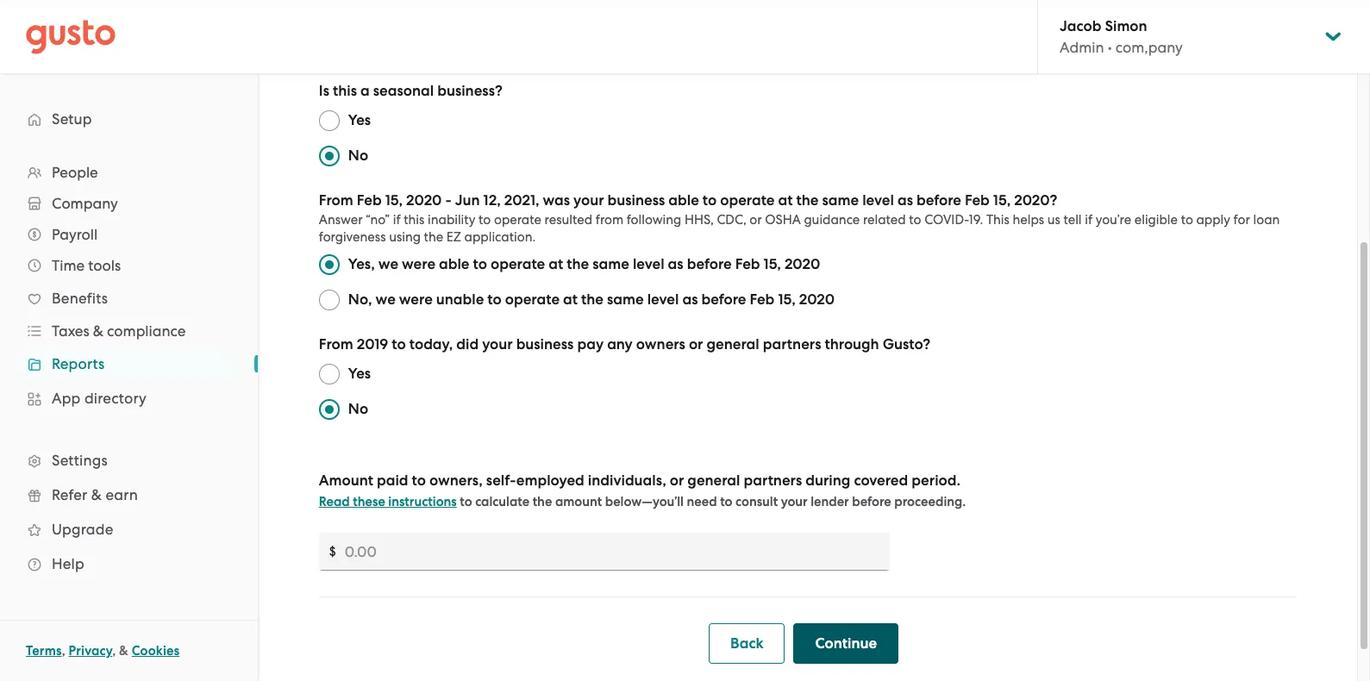 Task type: locate. For each thing, give the bounding box(es) containing it.
at down resulted
[[549, 255, 564, 274]]

1 vertical spatial 2020
[[785, 255, 821, 274]]

to right 2019
[[392, 336, 406, 354]]

2 vertical spatial at
[[563, 291, 578, 309]]

1 vertical spatial or
[[689, 336, 704, 354]]

as up owners
[[683, 291, 698, 309]]

& inside dropdown button
[[93, 323, 103, 340]]

1 vertical spatial business
[[517, 336, 574, 354]]

1 vertical spatial we
[[376, 291, 396, 309]]

business
[[608, 192, 665, 210], [517, 336, 574, 354]]

1 horizontal spatial able
[[669, 192, 700, 210]]

1 vertical spatial level
[[633, 255, 665, 274]]

privacy
[[69, 644, 112, 659]]

feb up 19.
[[965, 192, 990, 210]]

0 vertical spatial no radio
[[319, 146, 340, 167]]

as inside from feb 15, 2020 - jun 12, 2021, was your business able to operate at the same level as before feb 15, 2020? answer "no" if this inability to operate resulted from following hhs, cdc, or osha guidance related to covid-19. this helps us tell if you're eligible to apply for loan forgiveness using the ez application.
[[898, 192, 914, 210]]

these
[[353, 494, 386, 510]]

terms link
[[26, 644, 62, 659]]

refer & earn
[[52, 487, 138, 504]]

people
[[52, 164, 98, 181]]

refer & earn link
[[17, 480, 241, 511]]

today,
[[410, 336, 453, 354]]

1 vertical spatial at
[[549, 255, 564, 274]]

app
[[52, 390, 81, 407]]

1 vertical spatial no radio
[[319, 399, 340, 420]]

no radio down yes option
[[319, 399, 340, 420]]

1 horizontal spatial business
[[608, 192, 665, 210]]

time tools button
[[17, 250, 241, 281]]

1 vertical spatial from
[[319, 336, 354, 354]]

0 horizontal spatial this
[[333, 82, 357, 100]]

seasonal
[[373, 82, 434, 100]]

2020 left -
[[406, 192, 442, 210]]

1 vertical spatial yes
[[348, 365, 371, 383]]

the up no, we were unable to operate at the same level as before feb 15, 2020
[[567, 255, 589, 274]]

at up "osha" on the right top
[[779, 192, 793, 210]]

1 if from the left
[[393, 212, 401, 228]]

your up resulted
[[574, 192, 604, 210]]

1 vertical spatial your
[[482, 336, 513, 354]]

if right "no"
[[393, 212, 401, 228]]

period.
[[912, 472, 961, 490]]

0 horizontal spatial able
[[439, 255, 470, 274]]

before inside from feb 15, 2020 - jun 12, 2021, was your business able to operate at the same level as before feb 15, 2020? answer "no" if this inability to operate resulted from following hhs, cdc, or osha guidance related to covid-19. this helps us tell if you're eligible to apply for loan forgiveness using the ez application.
[[917, 192, 962, 210]]

0 vertical spatial partners
[[763, 336, 822, 354]]

0 vertical spatial your
[[574, 192, 604, 210]]

0 vertical spatial no
[[348, 147, 369, 165]]

the inside amount paid to owners, self-employed individuals, or general partners during covered period. read these instructions to calculate the amount below—you'll need to consult your lender before proceeding.
[[533, 494, 552, 510]]

& for earn
[[91, 487, 102, 504]]

general up need
[[688, 472, 741, 490]]

below—you'll
[[605, 494, 684, 510]]

benefits
[[52, 290, 108, 307]]

2 vertical spatial same
[[607, 291, 644, 309]]

this
[[987, 212, 1010, 228]]

this up the using
[[404, 212, 425, 228]]

0 vertical spatial 2020
[[406, 192, 442, 210]]

same up guidance in the top of the page
[[823, 192, 859, 210]]

2020?
[[1015, 192, 1058, 210]]

1 yes from the top
[[348, 111, 371, 129]]

1 vertical spatial as
[[668, 255, 684, 274]]

2 vertical spatial or
[[670, 472, 684, 490]]

1 no from the top
[[348, 147, 369, 165]]

if
[[393, 212, 401, 228], [1086, 212, 1093, 228]]

during
[[806, 472, 851, 490]]

2 vertical spatial your
[[781, 494, 808, 510]]

1 vertical spatial general
[[688, 472, 741, 490]]

yes for this
[[348, 111, 371, 129]]

1 vertical spatial able
[[439, 255, 470, 274]]

using
[[389, 230, 421, 245]]

0 horizontal spatial business
[[517, 336, 574, 354]]

any
[[608, 336, 633, 354]]

we for yes,
[[379, 255, 399, 274]]

level for no, we were unable to operate at the same level as before feb 15, 2020
[[648, 291, 679, 309]]

0 vertical spatial as
[[898, 192, 914, 210]]

from
[[319, 192, 354, 210], [319, 336, 354, 354]]

proceeding.
[[895, 494, 967, 510]]

no for 2019
[[348, 400, 369, 418]]

2 from from the top
[[319, 336, 354, 354]]

at down yes, we were able to operate at the same level as before feb 15, 2020
[[563, 291, 578, 309]]

1 vertical spatial partners
[[744, 472, 803, 490]]

from for from feb 15, 2020 - jun 12, 2021, was your business able to operate at the same level as before feb 15, 2020? answer "no" if this inability to operate resulted from following hhs, cdc, or osha guidance related to covid-19. this helps us tell if you're eligible to apply for loan forgiveness using the ez application.
[[319, 192, 354, 210]]

able down ez
[[439, 255, 470, 274]]

or right owners
[[689, 336, 704, 354]]

or up below—you'll
[[670, 472, 684, 490]]

general right owners
[[707, 336, 760, 354]]

2020 up through
[[800, 291, 835, 309]]

able
[[669, 192, 700, 210], [439, 255, 470, 274]]

0 vertical spatial general
[[707, 336, 760, 354]]

0 vertical spatial at
[[779, 192, 793, 210]]

people button
[[17, 157, 241, 188]]

from up answer
[[319, 192, 354, 210]]

level up owners
[[648, 291, 679, 309]]

as for no, we were unable to operate at the same level as before feb 15, 2020
[[683, 291, 698, 309]]

general inside amount paid to owners, self-employed individuals, or general partners during covered period. read these instructions to calculate the amount below—you'll need to consult your lender before proceeding.
[[688, 472, 741, 490]]

we right no,
[[376, 291, 396, 309]]

yes,
[[348, 255, 375, 274]]

the down yes, we were able to operate at the same level as before feb 15, 2020
[[582, 291, 604, 309]]

feb
[[357, 192, 382, 210], [965, 192, 990, 210], [736, 255, 761, 274], [750, 291, 775, 309]]

feb down "osha" on the right top
[[750, 291, 775, 309]]

to up "hhs,"
[[703, 192, 717, 210]]

terms
[[26, 644, 62, 659]]

business up following
[[608, 192, 665, 210]]

2021,
[[505, 192, 540, 210]]

& left "earn"
[[91, 487, 102, 504]]

or right cdc,
[[750, 212, 762, 228]]

business inside from feb 15, 2020 - jun 12, 2021, was your business able to operate at the same level as before feb 15, 2020? answer "no" if this inability to operate resulted from following hhs, cdc, or osha guidance related to covid-19. this helps us tell if you're eligible to apply for loan forgiveness using the ez application.
[[608, 192, 665, 210]]

2020 down from feb 15, 2020 - jun 12, 2021, was your business able to operate at the same level as before feb 15, 2020? answer "no" if this inability to operate resulted from following hhs, cdc, or osha guidance related to covid-19. this helps us tell if you're eligible to apply for loan forgiveness using the ez application.
[[785, 255, 821, 274]]

as down following
[[668, 255, 684, 274]]

-
[[446, 192, 452, 210]]

, left privacy
[[62, 644, 65, 659]]

your left lender in the bottom of the page
[[781, 494, 808, 510]]

to left apply
[[1182, 212, 1194, 228]]

0 horizontal spatial ,
[[62, 644, 65, 659]]

before inside amount paid to owners, self-employed individuals, or general partners during covered period. read these instructions to calculate the amount below—you'll need to consult your lender before proceeding.
[[853, 494, 892, 510]]

home image
[[26, 19, 116, 54]]

1 vertical spatial no
[[348, 400, 369, 418]]

business left 'pay'
[[517, 336, 574, 354]]

1 horizontal spatial if
[[1086, 212, 1093, 228]]

you're
[[1096, 212, 1132, 228]]

the left ez
[[424, 230, 444, 245]]

yes down a
[[348, 111, 371, 129]]

were left unable on the top of page
[[399, 291, 433, 309]]

lender
[[811, 494, 850, 510]]

simon
[[1106, 17, 1148, 35]]

apply
[[1197, 212, 1231, 228]]

0 vertical spatial business
[[608, 192, 665, 210]]

from inside from feb 15, 2020 - jun 12, 2021, was your business able to operate at the same level as before feb 15, 2020? answer "no" if this inability to operate resulted from following hhs, cdc, or osha guidance related to covid-19. this helps us tell if you're eligible to apply for loan forgiveness using the ez application.
[[319, 192, 354, 210]]

same up no, we were unable to operate at the same level as before feb 15, 2020
[[593, 255, 630, 274]]

yes for 2019
[[348, 365, 371, 383]]

read
[[319, 494, 350, 510]]

able inside from feb 15, 2020 - jun 12, 2021, was your business able to operate at the same level as before feb 15, 2020? answer "no" if this inability to operate resulted from following hhs, cdc, or osha guidance related to covid-19. this helps us tell if you're eligible to apply for loan forgiveness using the ez application.
[[669, 192, 700, 210]]

1 vertical spatial this
[[404, 212, 425, 228]]

2 horizontal spatial your
[[781, 494, 808, 510]]

as up related on the top right of page
[[898, 192, 914, 210]]

& left cookies
[[119, 644, 129, 659]]

yes right yes option
[[348, 365, 371, 383]]

2 vertical spatial as
[[683, 291, 698, 309]]

benefits link
[[17, 283, 241, 314]]

level
[[863, 192, 895, 210], [633, 255, 665, 274], [648, 291, 679, 309]]

1 vertical spatial same
[[593, 255, 630, 274]]

2 yes from the top
[[348, 365, 371, 383]]

as
[[898, 192, 914, 210], [668, 255, 684, 274], [683, 291, 698, 309]]

No radio
[[319, 146, 340, 167], [319, 399, 340, 420]]

were for able
[[402, 255, 436, 274]]

level up related on the top right of page
[[863, 192, 895, 210]]

time
[[52, 257, 85, 274]]

this left a
[[333, 82, 357, 100]]

cookies button
[[132, 641, 180, 662]]

to right unable on the top of page
[[488, 291, 502, 309]]

2 horizontal spatial or
[[750, 212, 762, 228]]

same inside from feb 15, 2020 - jun 12, 2021, was your business able to operate at the same level as before feb 15, 2020? answer "no" if this inability to operate resulted from following hhs, cdc, or osha guidance related to covid-19. this helps us tell if you're eligible to apply for loan forgiveness using the ez application.
[[823, 192, 859, 210]]

0 horizontal spatial if
[[393, 212, 401, 228]]

2 vertical spatial 2020
[[800, 291, 835, 309]]

from up yes option
[[319, 336, 354, 354]]

if right tell
[[1086, 212, 1093, 228]]

partners
[[763, 336, 822, 354], [744, 472, 803, 490]]

at for no, we were unable to operate at the same level as before feb 15, 2020
[[563, 291, 578, 309]]

0 vertical spatial &
[[93, 323, 103, 340]]

settings link
[[17, 445, 241, 476]]

, left cookies button
[[112, 644, 116, 659]]

general
[[707, 336, 760, 354], [688, 472, 741, 490]]

app directory link
[[17, 383, 241, 414]]

15,
[[385, 192, 403, 210], [994, 192, 1011, 210], [764, 255, 782, 274], [779, 291, 796, 309]]

2 vertical spatial level
[[648, 291, 679, 309]]

before up covid- at the right top
[[917, 192, 962, 210]]

& right taxes
[[93, 323, 103, 340]]

1 vertical spatial were
[[399, 291, 433, 309]]

tell
[[1064, 212, 1082, 228]]

0 vertical spatial able
[[669, 192, 700, 210]]

1 horizontal spatial or
[[689, 336, 704, 354]]

we for no,
[[376, 291, 396, 309]]

,
[[62, 644, 65, 659], [112, 644, 116, 659]]

your right did
[[482, 336, 513, 354]]

1 horizontal spatial ,
[[112, 644, 116, 659]]

2 no from the top
[[348, 400, 369, 418]]

cdc,
[[717, 212, 747, 228]]

no radio down yes radio
[[319, 146, 340, 167]]

0 horizontal spatial or
[[670, 472, 684, 490]]

partners up consult
[[744, 472, 803, 490]]

0 vertical spatial we
[[379, 255, 399, 274]]

we right yes,
[[379, 255, 399, 274]]

0 vertical spatial from
[[319, 192, 354, 210]]

no down a
[[348, 147, 369, 165]]

employed
[[517, 472, 585, 490]]

2020
[[406, 192, 442, 210], [785, 255, 821, 274], [800, 291, 835, 309]]

payroll button
[[17, 219, 241, 250]]

at inside from feb 15, 2020 - jun 12, 2021, was your business able to operate at the same level as before feb 15, 2020? answer "no" if this inability to operate resulted from following hhs, cdc, or osha guidance related to covid-19. this helps us tell if you're eligible to apply for loan forgiveness using the ez application.
[[779, 192, 793, 210]]

1 no radio from the top
[[319, 146, 340, 167]]

osha
[[766, 212, 801, 228]]

we
[[379, 255, 399, 274], [376, 291, 396, 309]]

able up "hhs,"
[[669, 192, 700, 210]]

were down the using
[[402, 255, 436, 274]]

operate up cdc,
[[721, 192, 775, 210]]

answer
[[319, 212, 363, 228]]

self-
[[486, 472, 517, 490]]

the down employed
[[533, 494, 552, 510]]

following
[[627, 212, 682, 228]]

yes
[[348, 111, 371, 129], [348, 365, 371, 383]]

level down following
[[633, 255, 665, 274]]

same up from 2019 to today, did your business pay any owners or general partners through gusto?
[[607, 291, 644, 309]]

1 horizontal spatial your
[[574, 192, 604, 210]]

1 horizontal spatial this
[[404, 212, 425, 228]]

0 vertical spatial or
[[750, 212, 762, 228]]

0 vertical spatial level
[[863, 192, 895, 210]]

list
[[0, 157, 258, 582]]

before down "hhs,"
[[687, 255, 732, 274]]

privacy link
[[69, 644, 112, 659]]

2 no radio from the top
[[319, 399, 340, 420]]

ez
[[447, 230, 462, 245]]

refer
[[52, 487, 87, 504]]

no down 2019
[[348, 400, 369, 418]]

from feb 15, 2020 - jun 12, 2021, was your business able to operate at the same level as before feb 15, 2020? answer "no" if this inability to operate resulted from following hhs, cdc, or osha guidance related to covid-19. this helps us tell if you're eligible to apply for loan forgiveness using the ez application.
[[319, 192, 1281, 245]]

1 from from the top
[[319, 192, 354, 210]]

0 vertical spatial yes
[[348, 111, 371, 129]]

1 vertical spatial &
[[91, 487, 102, 504]]

partners left through
[[763, 336, 822, 354]]

Yes, we were able to operate at the same level as before Feb 15, 2020 radio
[[319, 255, 340, 275]]

0 vertical spatial were
[[402, 255, 436, 274]]

before down covered at the bottom right of the page
[[853, 494, 892, 510]]

0 vertical spatial same
[[823, 192, 859, 210]]

business?
[[438, 82, 503, 100]]



Task type: describe. For each thing, give the bounding box(es) containing it.
for
[[1234, 212, 1251, 228]]

payroll
[[52, 226, 98, 243]]

back button
[[709, 624, 786, 664]]

company button
[[17, 188, 241, 219]]

same for no, we were unable to operate at the same level as before feb 15, 2020
[[607, 291, 644, 309]]

forgiveness
[[319, 230, 386, 245]]

a
[[361, 82, 370, 100]]

amount
[[319, 472, 374, 490]]

no for this
[[348, 147, 369, 165]]

helps
[[1013, 212, 1045, 228]]

setup link
[[17, 104, 241, 135]]

setup
[[52, 110, 92, 128]]

taxes & compliance button
[[17, 316, 241, 347]]

jacob
[[1060, 17, 1102, 35]]

related
[[864, 212, 906, 228]]

to right need
[[721, 494, 733, 510]]

operate down application.
[[491, 255, 545, 274]]

at for yes, we were able to operate at the same level as before feb 15, 2020
[[549, 255, 564, 274]]

from for from 2019 to today, did your business pay any owners or general partners through gusto?
[[319, 336, 354, 354]]

is this a seasonal business?
[[319, 82, 503, 100]]

to down application.
[[473, 255, 487, 274]]

no radio for from
[[319, 399, 340, 420]]

2 , from the left
[[112, 644, 116, 659]]

the up guidance in the top of the page
[[797, 192, 819, 210]]

feb up "no"
[[357, 192, 382, 210]]

owners,
[[430, 472, 483, 490]]

amount paid to owners, self-employed individuals, or general partners during covered period. read these instructions to calculate the amount below—you'll need to consult your lender before proceeding.
[[319, 472, 967, 510]]

help
[[52, 556, 84, 573]]

12,
[[484, 192, 501, 210]]

help link
[[17, 549, 241, 580]]

this inside from feb 15, 2020 - jun 12, 2021, was your business able to operate at the same level as before feb 15, 2020? answer "no" if this inability to operate resulted from following hhs, cdc, or osha guidance related to covid-19. this helps us tell if you're eligible to apply for loan forgiveness using the ez application.
[[404, 212, 425, 228]]

settings
[[52, 452, 108, 469]]

your inside from feb 15, 2020 - jun 12, 2021, was your business able to operate at the same level as before feb 15, 2020? answer "no" if this inability to operate resulted from following hhs, cdc, or osha guidance related to covid-19. this helps us tell if you're eligible to apply for loan forgiveness using the ez application.
[[574, 192, 604, 210]]

reports link
[[17, 349, 241, 380]]

amount
[[556, 494, 602, 510]]

admin
[[1060, 39, 1105, 56]]

yes, we were able to operate at the same level as before feb 15, 2020
[[348, 255, 821, 274]]

2020 for yes, we were able to operate at the same level as before feb 15, 2020
[[785, 255, 821, 274]]

"no"
[[366, 212, 390, 228]]

•
[[1108, 39, 1113, 56]]

from 2019 to today, did your business pay any owners or general partners through gusto?
[[319, 336, 931, 354]]

gusto?
[[883, 336, 931, 354]]

level inside from feb 15, 2020 - jun 12, 2021, was your business able to operate at the same level as before feb 15, 2020? answer "no" if this inability to operate resulted from following hhs, cdc, or osha guidance related to covid-19. this helps us tell if you're eligible to apply for loan forgiveness using the ez application.
[[863, 192, 895, 210]]

as for yes, we were able to operate at the same level as before feb 15, 2020
[[668, 255, 684, 274]]

before down cdc,
[[702, 291, 747, 309]]

upgrade
[[52, 521, 113, 538]]

upgrade link
[[17, 514, 241, 545]]

partners inside amount paid to owners, self-employed individuals, or general partners during covered period. read these instructions to calculate the amount below—you'll need to consult your lender before proceeding.
[[744, 472, 803, 490]]

loan
[[1254, 212, 1281, 228]]

guidance
[[804, 212, 860, 228]]

is
[[319, 82, 330, 100]]

feb down cdc,
[[736, 255, 761, 274]]

jacob simon admin • com,pany
[[1060, 17, 1184, 56]]

terms , privacy , & cookies
[[26, 644, 180, 659]]

2020 for no, we were unable to operate at the same level as before feb 15, 2020
[[800, 291, 835, 309]]

operate down 2021,
[[494, 212, 542, 228]]

No, we were unable to operate at the same level as before Feb 15, 2020 radio
[[319, 290, 340, 311]]

instructions
[[389, 494, 457, 510]]

Yes radio
[[319, 364, 340, 385]]

us
[[1048, 212, 1061, 228]]

individuals,
[[588, 472, 667, 490]]

list containing people
[[0, 157, 258, 582]]

application.
[[465, 230, 536, 245]]

consult
[[736, 494, 778, 510]]

time tools
[[52, 257, 121, 274]]

to down owners,
[[460, 494, 472, 510]]

to right related on the top right of page
[[910, 212, 922, 228]]

directory
[[84, 390, 147, 407]]

hhs,
[[685, 212, 714, 228]]

company
[[52, 195, 118, 212]]

level for yes, we were able to operate at the same level as before feb 15, 2020
[[633, 255, 665, 274]]

Yes radio
[[319, 110, 340, 131]]

your inside amount paid to owners, self-employed individuals, or general partners during covered period. read these instructions to calculate the amount below—you'll need to consult your lender before proceeding.
[[781, 494, 808, 510]]

2020 inside from feb 15, 2020 - jun 12, 2021, was your business able to operate at the same level as before feb 15, 2020? answer "no" if this inability to operate resulted from following hhs, cdc, or osha guidance related to covid-19. this helps us tell if you're eligible to apply for loan forgiveness using the ez application.
[[406, 192, 442, 210]]

$
[[329, 544, 336, 560]]

no, we were unable to operate at the same level as before feb 15, 2020
[[348, 291, 835, 309]]

0 horizontal spatial your
[[482, 336, 513, 354]]

app directory
[[52, 390, 147, 407]]

0.00 text field
[[345, 533, 890, 571]]

taxes
[[52, 323, 89, 340]]

or inside amount paid to owners, self-employed individuals, or general partners during covered period. read these instructions to calculate the amount below—you'll need to consult your lender before proceeding.
[[670, 472, 684, 490]]

cookies
[[132, 644, 180, 659]]

were for unable
[[399, 291, 433, 309]]

gusto navigation element
[[0, 74, 258, 609]]

inability
[[428, 212, 476, 228]]

same for yes, we were able to operate at the same level as before feb 15, 2020
[[593, 255, 630, 274]]

jun
[[455, 192, 480, 210]]

com,pany
[[1116, 39, 1184, 56]]

reports
[[52, 355, 105, 373]]

read these instructions button
[[319, 494, 457, 511]]

resulted
[[545, 212, 593, 228]]

2 vertical spatial &
[[119, 644, 129, 659]]

earn
[[106, 487, 138, 504]]

taxes & compliance
[[52, 323, 186, 340]]

1 , from the left
[[62, 644, 65, 659]]

back
[[731, 635, 764, 653]]

need
[[687, 494, 718, 510]]

continue
[[816, 635, 877, 653]]

operate down yes, we were able to operate at the same level as before feb 15, 2020
[[505, 291, 560, 309]]

tools
[[88, 257, 121, 274]]

or inside from feb 15, 2020 - jun 12, 2021, was your business able to operate at the same level as before feb 15, 2020? answer "no" if this inability to operate resulted from following hhs, cdc, or osha guidance related to covid-19. this helps us tell if you're eligible to apply for loan forgiveness using the ez application.
[[750, 212, 762, 228]]

paid
[[377, 472, 409, 490]]

no radio for is
[[319, 146, 340, 167]]

2 if from the left
[[1086, 212, 1093, 228]]

to down 12,
[[479, 212, 491, 228]]

2019
[[357, 336, 388, 354]]

from
[[596, 212, 624, 228]]

pay
[[578, 336, 604, 354]]

0 vertical spatial this
[[333, 82, 357, 100]]

owners
[[637, 336, 686, 354]]

through
[[825, 336, 880, 354]]

to up instructions
[[412, 472, 426, 490]]

& for compliance
[[93, 323, 103, 340]]

did
[[457, 336, 479, 354]]

continue button
[[794, 624, 899, 664]]

covid-
[[925, 212, 969, 228]]

eligible
[[1135, 212, 1179, 228]]



Task type: vqa. For each thing, say whether or not it's contained in the screenshot.
15,
yes



